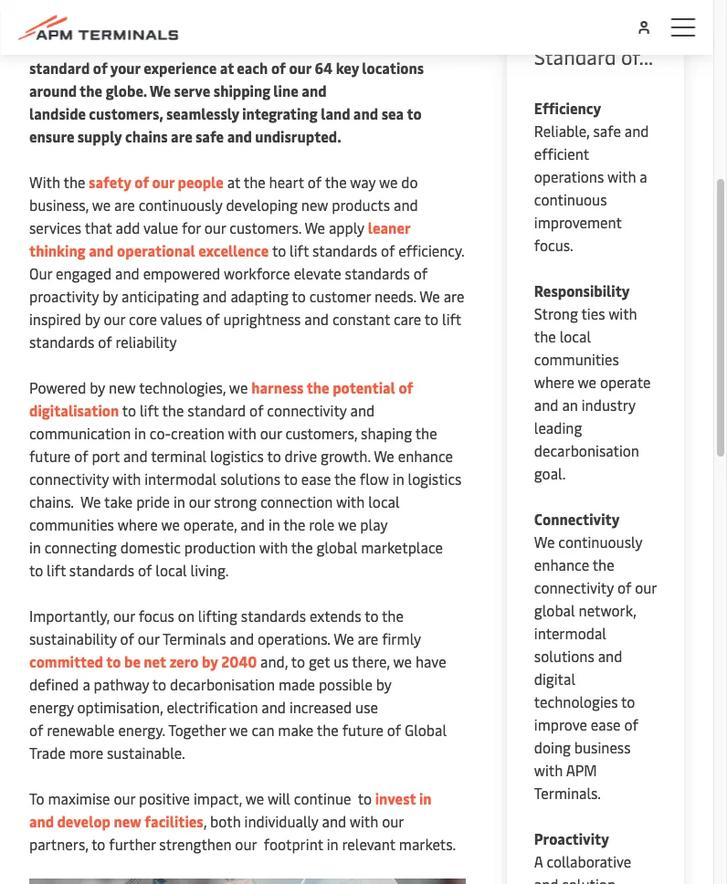 Task type: vqa. For each thing, say whether or not it's contained in the screenshot.
global within to lift the standard of connectivity and communication in co-creation with our customers, shaping the future of port and terminal logistics to drive growth. We enhance connectivity with intermodal solutions to ease the flow in logistics chains.  We take pride in our strong connection with local communities where we operate, and in the role we play in connecting domestic production with the global marketplace to lift standards of local living.
yes



Task type: describe. For each thing, give the bounding box(es) containing it.
sea
[[382, 104, 404, 123]]

and inside "at the heart of the way we do business, we are continuously developing new products and services that add value for our customers. we apply"
[[394, 195, 418, 215]]

we inside 'responsibility strong ties with the local communities where we operate and an industry leading decarbonisation goal.'
[[578, 372, 597, 392]]

lifting
[[198, 606, 237, 626]]

a
[[534, 852, 543, 872]]

to lift
[[29, 560, 66, 580]]

to down 'powered by new technologies, we'
[[122, 401, 136, 420]]

our
[[29, 264, 52, 283]]

chains
[[125, 127, 168, 146]]

invest in and develop new facilities
[[29, 789, 432, 831]]

where inside 'responsibility strong ties with the local communities where we operate and an industry leading decarbonisation goal.'
[[534, 372, 574, 392]]

the inside harness the potential of digitalisation
[[307, 378, 329, 397]]

continuously inside "at the heart of the way we do business, we are continuously developing new products and services that add value for our customers. we apply"
[[139, 195, 222, 215]]

in inside ', both individually and with our partners, to further strengthen our  footprint in relevant markets.'
[[327, 835, 339, 854]]

way we
[[350, 172, 398, 192]]

leading
[[534, 418, 582, 438]]

intermodal
[[534, 624, 607, 643]]

inspired
[[29, 309, 81, 329]]

future inside the and, to get us there, we have defined a pathway to decarbonisation made possible by energy optimisation, electrification and increased use of renewable energy. together we can make the future of global trade more sustainable.
[[342, 720, 384, 740]]

get
[[309, 652, 330, 671]]

1 vertical spatial lift
[[442, 309, 461, 329]]

by inside 'importantly, our focus on lifting standards extends to the sustainability of our terminals and operations. we are firmly committed to be net zero by 2040'
[[202, 652, 218, 671]]

where inside to lift the standard of connectivity and communication in co-creation with our customers, shaping the future of port and terminal logistics to drive growth. we enhance connectivity with intermodal solutions to ease the flow in logistics chains.  we take pride in our strong connection with local communities where we operate, and in the role we play in connecting domestic production with the global marketplace to lift standards of local living.
[[118, 515, 158, 534]]

standards down inspired
[[29, 332, 94, 352]]

the up with the
[[284, 515, 305, 534]]

invest
[[375, 789, 416, 808]]

efficient
[[534, 144, 589, 164]]

to inside connectivity we continuously enhance the connectivity of our global network, intermodal solutions and digital technologies to improve ease of doing business with apm terminals.
[[621, 692, 635, 712]]

to left drive
[[267, 446, 281, 466]]

to maximise our positive impact, we will continue  to
[[29, 789, 372, 808]]

with
[[29, 172, 60, 192]]

are inside "at the heart of the way we do business, we are continuously developing new products and services that add value for our customers. we apply"
[[114, 195, 135, 215]]

needs.
[[375, 286, 416, 306]]

lifting the
[[348, 35, 416, 55]]

of down communication
[[74, 446, 88, 466]]

harness the potential of digitalisation
[[29, 378, 413, 420]]

company.
[[29, 35, 94, 55]]

the inside to be the world's best terminal company.
[[292, 12, 315, 32]]

trade
[[29, 743, 66, 763]]

and inside 'responsibility strong ties with the local communities where we operate and an industry leading decarbonisation goal.'
[[534, 395, 559, 415]]

safety
[[89, 172, 131, 192]]

of left reliability
[[98, 332, 112, 352]]

with inside 'responsibility strong ties with the local communities where we operate and an industry leading decarbonisation goal.'
[[609, 304, 637, 323]]

and develop
[[29, 812, 110, 831]]

global inside connectivity we continuously enhance the connectivity of our global network, intermodal solutions and digital technologies to improve ease of doing business with apm terminals.
[[534, 601, 575, 620]]

footprint
[[264, 835, 323, 854]]

partners, to
[[29, 835, 105, 854]]

lift for the
[[140, 401, 159, 420]]

we inside connectivity we continuously enhance the connectivity of our global network, intermodal solutions and digital technologies to improve ease of doing business with apm terminals.
[[534, 532, 555, 552]]

to the
[[365, 606, 404, 626]]

apm
[[566, 761, 597, 780]]

continuously inside connectivity we continuously enhance the connectivity of our global network, intermodal solutions and digital technologies to improve ease of doing business with apm terminals.
[[558, 532, 642, 552]]

our inside connectivity we continuously enhance the connectivity of our global network, intermodal solutions and digital technologies to improve ease of doing business with apm terminals.
[[635, 578, 657, 597]]

0 horizontal spatial connectivity
[[29, 469, 109, 489]]

and inside connectivity we continuously enhance the connectivity of our global network, intermodal solutions and digital technologies to improve ease of doing business with apm terminals.
[[598, 646, 622, 666]]

of down the harness
[[249, 401, 264, 420]]

efficiency.
[[399, 241, 464, 260]]

with inside connectivity we continuously enhance the connectivity of our global network, intermodal solutions and digital technologies to improve ease of doing business with apm terminals.
[[534, 761, 563, 780]]

operations.
[[258, 629, 330, 649]]

industry
[[582, 395, 636, 415]]

and down the strong
[[241, 515, 265, 534]]

with inside efficiency reliable, safe and efficient operations with a continuous improvement focus.
[[608, 167, 636, 186]]

around the
[[29, 81, 102, 100]]

responsibility strong ties with the local communities where we operate and an industry leading decarbonisation goal.
[[534, 281, 651, 483]]

in up with the
[[269, 515, 280, 534]]

take
[[104, 492, 133, 512]]

to down customers.
[[272, 241, 286, 260]]

globe. we
[[106, 81, 171, 100]]

standards down apply
[[312, 241, 377, 260]]

enhance inside connectivity we continuously enhance the connectivity of our global network, intermodal solutions and digital technologies to improve ease of doing business with apm terminals.
[[534, 555, 589, 575]]

and inside efficiency reliable, safe and efficient operations with a continuous improvement focus.
[[625, 121, 649, 141]]

are safe
[[171, 127, 224, 146]]

achieve
[[172, 35, 222, 55]]

of your
[[93, 58, 140, 78]]

of inside "at the heart of the way we do business, we are continuously developing new products and services that add value for our customers. we apply"
[[308, 172, 322, 192]]

positive
[[139, 789, 190, 808]]

in connecting
[[29, 538, 117, 557]]

to down elevate
[[292, 286, 306, 306]]

to down drive
[[284, 469, 298, 489]]

of global
[[387, 720, 447, 740]]

workforce
[[224, 264, 290, 283]]

with inside to lift the standard of connectivity and communication in co-creation with our customers, shaping the future of port and terminal logistics to drive growth. we enhance connectivity with intermodal solutions to ease the flow in logistics chains.  we take pride in our strong connection with local communities where we operate, and in the role we play in connecting domestic production with the global marketplace to lift standards of local living.
[[228, 423, 257, 443]]

we operate,
[[161, 515, 237, 534]]

leaner
[[368, 218, 410, 238]]

doing
[[534, 738, 571, 757]]

of inside we plan to achieve this by constantly lifting the standard of your experience at each of our 64 key locations around the globe. we serve shipping line and landside customers, seamlessly integrating land and sea to ensure supply chains are safe and undisrupted.
[[271, 58, 286, 78]]

by constantly
[[254, 35, 345, 55]]

and with
[[322, 812, 378, 831]]

the inside the and, to get us there, we have defined a pathway to decarbonisation made possible by energy optimisation, electrification and increased use of renewable energy. together we can make the future of global trade more sustainable.
[[317, 720, 339, 740]]

technologies, we
[[139, 378, 248, 397]]

and,
[[260, 652, 288, 671]]

responsibility
[[534, 281, 630, 301]]

network,
[[579, 601, 636, 620]]

port
[[92, 446, 120, 466]]

1 horizontal spatial local
[[368, 492, 400, 512]]

2 vertical spatial local
[[156, 560, 187, 580]]

to up and with
[[358, 789, 372, 808]]

standard inside to lift the standard of connectivity and communication in co-creation with our customers, shaping the future of port and terminal logistics to drive growth. we enhance connectivity with intermodal solutions to ease the flow in logistics chains.  we take pride in our strong connection with local communities where we operate, and in the role we play in connecting domestic production with the global marketplace to lift standards of local living.
[[188, 401, 246, 420]]

to inside 'importantly, our focus on lifting standards extends to the sustainability of our terminals and operations. we are firmly committed to be net zero by 2040'
[[106, 652, 121, 671]]

electrification and
[[167, 697, 286, 717]]

sustainable.
[[107, 743, 185, 763]]

continuous
[[534, 190, 607, 209]]

in right 'flow'
[[393, 469, 404, 489]]

to lift standards of efficiency. our engaged and empowered workforce elevate standards of proactivity by anticipating and adapting to customer needs. we are inspired by our core values of uprightness and constant care to lift standards of reliability
[[29, 241, 464, 352]]

in right pride
[[173, 492, 185, 512]]

ensure supply
[[29, 127, 122, 146]]

64
[[315, 58, 333, 78]]

we left will
[[245, 789, 264, 808]]

with intermodal
[[112, 469, 217, 489]]

our up we operate,
[[189, 492, 211, 512]]

to left get
[[291, 652, 305, 671]]

goal.
[[534, 464, 566, 483]]

terminal
[[406, 12, 465, 32]]

decarbonisation made
[[170, 675, 315, 694]]

marketplace
[[361, 538, 443, 557]]

in inside invest in and develop new facilities
[[419, 789, 432, 808]]

we inside "at the heart of the way we do business, we are continuously developing new products and services that add value for our customers. we apply"
[[305, 218, 325, 238]]

to be the world's best terminal company.
[[29, 12, 465, 55]]

by inside the and, to get us there, we have defined a pathway to decarbonisation made possible by energy optimisation, electrification and increased use of renewable energy. together we can make the future of global trade more sustainable.
[[376, 675, 392, 694]]

and undisrupted.
[[227, 127, 341, 146]]

land and
[[321, 104, 378, 123]]

the up business, we
[[64, 172, 85, 192]]

further strengthen
[[109, 835, 232, 854]]

anticipating
[[121, 286, 199, 306]]

our down the harness
[[260, 423, 282, 443]]

harness the potential of digitalisation link
[[29, 378, 413, 420]]

best
[[373, 12, 403, 32]]

add
[[116, 218, 140, 238]]

to right the care
[[425, 309, 439, 329]]

of up network,
[[617, 578, 632, 597]]

this
[[225, 35, 251, 55]]

we inside we plan to achieve this by constantly lifting the standard of your experience at each of our 64 key locations around the globe. we serve shipping line and landside customers, seamlessly integrating land and sea to ensure supply chains are safe and undisrupted.
[[97, 35, 118, 55]]

solutions inside to lift the standard of connectivity and communication in co-creation with our customers, shaping the future of port and terminal logistics to drive growth. we enhance connectivity with intermodal solutions to ease the flow in logistics chains.  we take pride in our strong connection with local communities where we operate, and in the role we play in connecting domestic production with the global marketplace to lift standards of local living.
[[220, 469, 281, 489]]

focus
[[139, 606, 174, 626]]

communities inside to lift the standard of connectivity and communication in co-creation with our customers, shaping the future of port and terminal logistics to drive growth. we enhance connectivity with intermodal solutions to ease the flow in logistics chains.  we take pride in our strong connection with local communities where we operate, and in the role we play in connecting domestic production with the global marketplace to lift standards of local living.
[[29, 515, 114, 534]]

operations
[[534, 167, 604, 186]]

the up co-
[[162, 401, 184, 420]]

operate
[[600, 372, 651, 392]]

with the
[[259, 538, 313, 557]]

local inside 'responsibility strong ties with the local communities where we operate and an industry leading decarbonisation goal.'
[[560, 327, 591, 346]]

and, to get us there, we have defined a pathway to decarbonisation made possible by energy optimisation, electrification and increased use of renewable energy. together we can make the future of global trade more sustainable.
[[29, 652, 447, 763]]

improvement
[[534, 212, 622, 232]]

logistics
[[408, 469, 462, 489]]

of inside harness the potential of digitalisation
[[399, 378, 413, 397]]

zero
[[169, 652, 199, 671]]



Task type: locate. For each thing, give the bounding box(es) containing it.
by down engaged
[[103, 286, 118, 306]]

sustainability
[[29, 629, 117, 649]]

local down domestic
[[156, 560, 187, 580]]

committed to be net zero by 2040 link
[[29, 652, 260, 671]]

1 horizontal spatial enhance
[[534, 555, 589, 575]]

standards up the needs.
[[345, 264, 410, 283]]

we
[[97, 35, 118, 55], [305, 218, 325, 238], [420, 286, 440, 306], [374, 446, 394, 466], [80, 492, 101, 512], [534, 532, 555, 552]]

to inside we plan to achieve this by constantly lifting the standard of your experience at each of our 64 key locations around the globe. we serve shipping line and landside customers, seamlessly integrating land and sea to ensure supply chains are safe and undisrupted.
[[407, 104, 422, 123]]

connectivity
[[534, 509, 620, 529]]

1 horizontal spatial standard
[[188, 401, 246, 420]]

0 vertical spatial communities
[[534, 349, 619, 369]]

engaged
[[56, 264, 112, 283]]

1 horizontal spatial future
[[342, 720, 384, 740]]

2 horizontal spatial local
[[560, 327, 591, 346]]

and left 'an' on the right top
[[534, 395, 559, 415]]

of down by constantly
[[271, 58, 286, 78]]

to inside to be the world's best terminal company.
[[255, 12, 270, 32]]

0 horizontal spatial standard
[[29, 58, 90, 78]]

communities inside 'responsibility strong ties with the local communities where we operate and an industry leading decarbonisation goal.'
[[534, 349, 619, 369]]

an
[[562, 395, 578, 415]]

and down potential
[[350, 401, 375, 420]]

1 horizontal spatial continuously
[[558, 532, 642, 552]]

of right ease
[[624, 715, 638, 734]]

2 horizontal spatial connectivity
[[534, 578, 614, 597]]

future down use
[[342, 720, 384, 740]]

lifting the standard of...
[[534, 16, 653, 70]]

future inside to lift the standard of connectivity and communication in co-creation with our customers, shaping the future of port and terminal logistics to drive growth. we enhance connectivity with intermodal solutions to ease the flow in logistics chains.  we take pride in our strong connection with local communities where we operate, and in the role we play in connecting domestic production with the global marketplace to lift standards of local living.
[[29, 446, 71, 466]]

ties
[[581, 304, 605, 323]]

we left take
[[80, 492, 101, 512]]

and down empowered
[[203, 286, 227, 306]]

we up the of your
[[97, 35, 118, 55]]

we left apply
[[305, 218, 325, 238]]

in left co-
[[134, 423, 146, 443]]

in
[[134, 423, 146, 443], [393, 469, 404, 489], [173, 492, 185, 512], [269, 515, 280, 534], [419, 789, 432, 808], [327, 835, 339, 854]]

to up "a pathway"
[[106, 652, 121, 671]]

0 vertical spatial new
[[301, 195, 328, 215]]

we down firmly
[[393, 652, 412, 671]]

and
[[302, 81, 327, 100], [625, 121, 649, 141], [394, 195, 418, 215], [89, 241, 114, 260], [115, 264, 140, 283], [203, 286, 227, 306], [304, 309, 329, 329], [534, 395, 559, 415], [350, 401, 375, 420], [123, 446, 148, 466], [241, 515, 265, 534], [230, 629, 254, 649], [598, 646, 622, 666], [534, 875, 559, 884]]

to
[[255, 12, 270, 32], [407, 104, 422, 123], [272, 241, 286, 260], [292, 286, 306, 306], [425, 309, 439, 329], [122, 401, 136, 420], [267, 446, 281, 466], [284, 469, 298, 489], [106, 652, 121, 671], [291, 652, 305, 671], [152, 675, 166, 694], [621, 692, 635, 712], [358, 789, 372, 808]]

services
[[29, 218, 81, 238]]

lift down 'powered by new technologies, we'
[[140, 401, 159, 420]]

standards up operations.
[[241, 606, 306, 626]]

business, we
[[29, 195, 111, 215]]

customers,
[[285, 423, 357, 443]]

communities up in connecting
[[29, 515, 114, 534]]

new inside "at the heart of the way we do business, we are continuously developing new products and services that add value for our customers. we apply"
[[301, 195, 328, 215]]

and down a
[[534, 875, 559, 884]]

0 vertical spatial local
[[560, 327, 591, 346]]

are down with the safety of our people
[[114, 195, 135, 215]]

our inside we plan to achieve this by constantly lifting the standard of your experience at each of our 64 key locations around the globe. we serve shipping line and landside customers, seamlessly integrating land and sea to ensure supply chains are safe and undisrupted.
[[289, 58, 311, 78]]

powered by new technologies, we
[[29, 378, 251, 397]]

0 horizontal spatial where
[[118, 515, 158, 534]]

1 vertical spatial where
[[118, 515, 158, 534]]

1 horizontal spatial connectivity
[[267, 401, 347, 420]]

by up 'digitalisation'
[[90, 378, 105, 397]]

0 horizontal spatial continuously
[[139, 195, 222, 215]]

flow
[[360, 469, 389, 489]]

we are
[[334, 629, 378, 649]]

we down connectivity on the bottom of the page
[[534, 532, 555, 552]]

of right the heart at left top
[[308, 172, 322, 192]]

0 horizontal spatial enhance
[[398, 446, 453, 466]]

at
[[227, 172, 240, 192]]

by down proactivity
[[85, 309, 100, 329]]

new down reliability
[[109, 378, 136, 397]]

standards down in connecting
[[69, 560, 134, 580]]

and inside we plan to achieve this by constantly lifting the standard of your experience at each of our 64 key locations around the globe. we serve shipping line and landside customers, seamlessly integrating land and sea to ensure supply chains are safe and undisrupted.
[[302, 81, 327, 100]]

the ambition of apm terminals is
[[29, 12, 255, 32]]

our left core
[[104, 309, 125, 329]]

the inside "at the heart of the way we do business, we are continuously developing new products and services that add value for our customers. we apply"
[[325, 172, 347, 192]]

1 vertical spatial global
[[534, 601, 575, 620]]

we up the care
[[420, 286, 440, 306]]

by
[[103, 286, 118, 306], [85, 309, 100, 329], [90, 378, 105, 397], [202, 652, 218, 671], [376, 675, 392, 694]]

relevant
[[342, 835, 395, 854]]

digitalisation
[[29, 401, 119, 420]]

of apm
[[121, 12, 170, 32]]

we inside to lift standards of efficiency. our engaged and empowered workforce elevate standards of proactivity by anticipating and adapting to customer needs. we are inspired by our core values of uprightness and constant care to lift standards of reliability
[[420, 286, 440, 306]]

do
[[401, 172, 418, 192]]

shipping line
[[214, 81, 299, 100]]

our inside ', both individually and with our partners, to further strengthen our  footprint in relevant markets.'
[[382, 812, 404, 831]]

are down efficiency.
[[444, 286, 464, 306]]

0 horizontal spatial future
[[29, 446, 71, 466]]

and inside the leaner thinking and operational excellence
[[89, 241, 114, 260]]

0 horizontal spatial global
[[317, 538, 357, 557]]

and down network,
[[598, 646, 622, 666]]

our down "invest"
[[382, 812, 404, 831]]

lift for anticipating
[[290, 241, 309, 260]]

the
[[29, 12, 54, 32]]

together we
[[168, 720, 248, 740]]

our left positive
[[114, 789, 135, 808]]

1 vertical spatial communities
[[29, 515, 114, 534]]

global inside to lift the standard of connectivity and communication in co-creation with our customers, shaping the future of port and terminal logistics to drive growth. we enhance connectivity with intermodal solutions to ease the flow in logistics chains.  we take pride in our strong connection with local communities where we operate, and in the role we play in connecting domestic production with the global marketplace to lift standards of local living.
[[317, 538, 357, 557]]

and right port
[[123, 446, 148, 466]]

we right role
[[338, 515, 357, 534]]

new inside invest in and develop new facilities
[[114, 812, 141, 831]]

to lift the standard of connectivity and communication in co-creation with our customers, shaping the future of port and terminal logistics to drive growth. we enhance connectivity with intermodal solutions to ease the flow in logistics chains.  we take pride in our strong connection with local communities where we operate, and in the role we play in connecting domestic production with the global marketplace to lift standards of local living.
[[29, 401, 462, 580]]

1 horizontal spatial are
[[444, 286, 464, 306]]

apmt brand image
[[29, 879, 466, 884]]

connectivity for enhance
[[534, 578, 614, 597]]

2 vertical spatial connectivity
[[534, 578, 614, 597]]

and down customer
[[304, 309, 329, 329]]

1 vertical spatial connectivity
[[29, 469, 109, 489]]

2 vertical spatial new
[[114, 812, 141, 831]]

where up 'an' on the right top
[[534, 372, 574, 392]]

of down domestic
[[138, 560, 152, 580]]

new down positive
[[114, 812, 141, 831]]

the inside 'lifting the standard of...'
[[597, 16, 628, 42]]

0 vertical spatial connectivity
[[267, 401, 347, 420]]

0 horizontal spatial lift
[[140, 401, 159, 420]]

maximise
[[48, 789, 110, 808]]

domestic
[[120, 538, 181, 557]]

2 horizontal spatial lift
[[442, 309, 461, 329]]

of inside 'importantly, our focus on lifting standards extends to the sustainability of our terminals and operations. we are firmly committed to be net zero by 2040'
[[120, 629, 134, 649]]

world's
[[318, 12, 370, 32]]

standard
[[534, 43, 616, 70]]

terminals.
[[534, 783, 601, 803]]

we plan to achieve this by constantly lifting the standard of your experience at each of our 64 key locations around the globe. we serve shipping line and landside customers, seamlessly integrating land and sea to ensure supply chains are safe and undisrupted.
[[29, 35, 424, 146]]

decarbonisation
[[534, 441, 639, 460]]

0 horizontal spatial communities
[[29, 515, 114, 534]]

invest in and develop new facilities link
[[29, 789, 432, 831]]

1 vertical spatial local
[[368, 492, 400, 512]]

1 horizontal spatial lift
[[290, 241, 309, 260]]

new left products
[[301, 195, 328, 215]]

lift inside to lift the standard of connectivity and communication in co-creation with our customers, shaping the future of port and terminal logistics to drive growth. we enhance connectivity with intermodal solutions to ease the flow in logistics chains.  we take pride in our strong connection with local communities where we operate, and in the role we play in connecting domestic production with the global marketplace to lift standards of local living.
[[140, 401, 159, 420]]

connectivity up network,
[[534, 578, 614, 597]]

1 vertical spatial solutions
[[534, 646, 594, 666]]

we inside to lift the standard of connectivity and communication in co-creation with our customers, shaping the future of port and terminal logistics to drive growth. we enhance connectivity with intermodal solutions to ease the flow in logistics chains.  we take pride in our strong connection with local communities where we operate, and in the role we play in connecting domestic production with the global marketplace to lift standards of local living.
[[338, 515, 357, 534]]

with right ties in the top right of the page
[[609, 304, 637, 323]]

standard inside we plan to achieve this by constantly lifting the standard of your experience at each of our 64 key locations around the globe. we serve shipping line and landside customers, seamlessly integrating land and sea to ensure supply chains are safe and undisrupted.
[[29, 58, 90, 78]]

a
[[640, 167, 647, 186]]

the right shaping
[[415, 423, 437, 443]]

uprightness
[[223, 309, 301, 329]]

standard down company. at the top of the page
[[29, 58, 90, 78]]

connectivity for standard
[[267, 401, 347, 420]]

standard up creation
[[188, 401, 246, 420]]

to down 'be net'
[[152, 675, 166, 694]]

focus.
[[534, 235, 573, 255]]

local down 'flow'
[[368, 492, 400, 512]]

solutions up the strong
[[220, 469, 281, 489]]

lifting
[[534, 16, 593, 42]]

to be the world's best terminal company. link
[[29, 12, 465, 55]]

constant
[[332, 309, 390, 329]]

energy.
[[118, 720, 165, 740]]

are
[[114, 195, 135, 215], [444, 286, 464, 306]]

connectivity inside connectivity we continuously enhance the connectivity of our global network, intermodal solutions and digital technologies to improve ease of doing business with apm terminals.
[[534, 578, 614, 597]]

0 vertical spatial are
[[114, 195, 135, 215]]

local down ties in the top right of the page
[[560, 327, 591, 346]]

standards inside to lift the standard of connectivity and communication in co-creation with our customers, shaping the future of port and terminal logistics to drive growth. we enhance connectivity with intermodal solutions to ease the flow in logistics chains.  we take pride in our strong connection with local communities where we operate, and in the role we play in connecting domestic production with the global marketplace to lift standards of local living.
[[69, 560, 134, 580]]

continuously up value
[[139, 195, 222, 215]]

firmly
[[382, 629, 421, 649]]

0 horizontal spatial local
[[156, 560, 187, 580]]

1 vertical spatial are
[[444, 286, 464, 306]]

of...
[[621, 43, 653, 70]]

and down operational
[[115, 264, 140, 283]]

0 vertical spatial lift
[[290, 241, 309, 260]]

connectivity
[[267, 401, 347, 420], [29, 469, 109, 489], [534, 578, 614, 597]]

and inside 'importantly, our focus on lifting standards extends to the sustainability of our terminals and operations. we are firmly committed to be net zero by 2040'
[[230, 629, 254, 649]]

0 horizontal spatial solutions
[[220, 469, 281, 489]]

1 vertical spatial new
[[109, 378, 136, 397]]

with left a at the top right
[[608, 167, 636, 186]]

play
[[360, 515, 388, 534]]

our terminals
[[138, 629, 226, 649]]

make
[[278, 720, 314, 740]]

the right the harness
[[307, 378, 329, 397]]

the inside 'responsibility strong ties with the local communities where we operate and an industry leading decarbonisation goal.'
[[534, 327, 556, 346]]

the down strong
[[534, 327, 556, 346]]

living.
[[191, 560, 229, 580]]

be
[[273, 12, 289, 32]]

have
[[416, 652, 446, 671]]

1 vertical spatial standard
[[188, 401, 246, 420]]

where
[[534, 372, 574, 392], [118, 515, 158, 534]]

connectivity down port
[[29, 469, 109, 489]]

0 vertical spatial solutions
[[220, 469, 281, 489]]

the up products
[[325, 172, 347, 192]]

and down the that
[[89, 241, 114, 260]]

experience
[[144, 58, 217, 78]]

global up intermodal on the bottom right of page
[[534, 601, 575, 620]]

0 vertical spatial continuously
[[139, 195, 222, 215]]

with
[[608, 167, 636, 186], [609, 304, 637, 323], [228, 423, 257, 443], [534, 761, 563, 780]]

operational
[[117, 241, 195, 260]]

1 horizontal spatial solutions
[[534, 646, 594, 666]]

our inside to lift standards of efficiency. our engaged and empowered workforce elevate standards of proactivity by anticipating and adapting to customer needs. we are inspired by our core values of uprightness and constant care to lift standards of reliability
[[104, 309, 125, 329]]

continuously down connectivity on the bottom of the page
[[558, 532, 642, 552]]

to
[[29, 789, 44, 808]]

can
[[252, 720, 274, 740]]

co-
[[150, 423, 171, 443]]

empowered
[[143, 264, 220, 283]]

future down communication
[[29, 446, 71, 466]]

connection with
[[260, 492, 365, 512]]

1 horizontal spatial where
[[534, 372, 574, 392]]

in down and with
[[327, 835, 339, 854]]

0 vertical spatial where
[[534, 372, 574, 392]]

1 vertical spatial future
[[342, 720, 384, 740]]

the heart
[[244, 172, 304, 192]]

of right values
[[206, 309, 220, 329]]

solutions inside connectivity we continuously enhance the connectivity of our global network, intermodal solutions and digital technologies to improve ease of doing business with apm terminals.
[[534, 646, 594, 666]]

1 vertical spatial enhance
[[534, 555, 589, 575]]

with the safety of our people
[[29, 172, 224, 192]]

the right be
[[292, 12, 315, 32]]

we inside the and, to get us there, we have defined a pathway to decarbonisation made possible by energy optimisation, electrification and increased use of renewable energy. together we can make the future of global trade more sustainable.
[[393, 652, 412, 671]]

enhance inside to lift the standard of connectivity and communication in co-creation with our customers, shaping the future of port and terminal logistics to drive growth. we enhance connectivity with intermodal solutions to ease the flow in logistics chains.  we take pride in our strong connection with local communities where we operate, and in the role we play in connecting domestic production with the global marketplace to lift standards of local living.
[[398, 446, 453, 466]]

new
[[301, 195, 328, 215], [109, 378, 136, 397], [114, 812, 141, 831]]

safe
[[593, 121, 621, 141]]

standards inside 'importantly, our focus on lifting standards extends to the sustainability of our terminals and operations. we are firmly committed to be net zero by 2040'
[[241, 606, 306, 626]]

local
[[560, 327, 591, 346], [368, 492, 400, 512], [156, 560, 187, 580]]

the inside connectivity we continuously enhance the connectivity of our global network, intermodal solutions and digital technologies to improve ease of doing business with apm terminals.
[[593, 555, 615, 575]]

connectivity up customers,
[[267, 401, 347, 420]]

0 vertical spatial enhance
[[398, 446, 453, 466]]

0 vertical spatial global
[[317, 538, 357, 557]]

efficiency reliable, safe and efficient operations with a continuous improvement focus.
[[534, 98, 649, 255]]

are inside to lift standards of efficiency. our engaged and empowered workforce elevate standards of proactivity by anticipating and adapting to customer needs. we are inspired by our core values of uprightness and constant care to lift standards of reliability
[[444, 286, 464, 306]]

lift up elevate
[[290, 241, 309, 260]]

with down harness the potential of digitalisation
[[228, 423, 257, 443]]

in right "invest"
[[419, 789, 432, 808]]

communities
[[534, 349, 619, 369], [29, 515, 114, 534]]

markets.
[[399, 835, 456, 854]]

and right safe
[[625, 121, 649, 141]]

of down the leaner
[[381, 241, 395, 260]]

potential
[[333, 378, 395, 397]]

0 vertical spatial future
[[29, 446, 71, 466]]

enhance up logistics
[[398, 446, 453, 466]]

connectivity we continuously enhance the connectivity of our global network, intermodal solutions and digital technologies to improve ease of doing business with apm terminals.
[[534, 509, 657, 803]]

0 horizontal spatial are
[[114, 195, 135, 215]]

and inside "proactivity a collaborative and solution"
[[534, 875, 559, 884]]

the down increased
[[317, 720, 339, 740]]

by right zero
[[202, 652, 218, 671]]

our inside 'importantly, our focus on lifting standards extends to the sustainability of our terminals and operations. we are firmly committed to be net zero by 2040'
[[113, 606, 135, 626]]

1 horizontal spatial communities
[[534, 349, 619, 369]]

to right is
[[255, 12, 270, 32]]

enhance down connectivity on the bottom of the page
[[534, 555, 589, 575]]

our up network,
[[635, 578, 657, 597]]

increased
[[289, 697, 352, 717]]

terminal logistics
[[151, 446, 264, 466]]

2 vertical spatial lift
[[140, 401, 159, 420]]

our left focus
[[113, 606, 135, 626]]

1 vertical spatial continuously
[[558, 532, 642, 552]]

serve
[[174, 81, 210, 100]]

and down the do
[[394, 195, 418, 215]]

0 vertical spatial standard
[[29, 58, 90, 78]]

pride
[[136, 492, 170, 512]]

of right potential
[[399, 378, 413, 397]]

of down efficiency.
[[414, 264, 428, 283]]

1 horizontal spatial global
[[534, 601, 575, 620]]

terminals
[[173, 12, 238, 32]]

lift right the care
[[442, 309, 461, 329]]

committed
[[29, 652, 103, 671]]

we down shaping
[[374, 446, 394, 466]]

impact,
[[194, 789, 242, 808]]

to right technologies
[[621, 692, 635, 712]]



